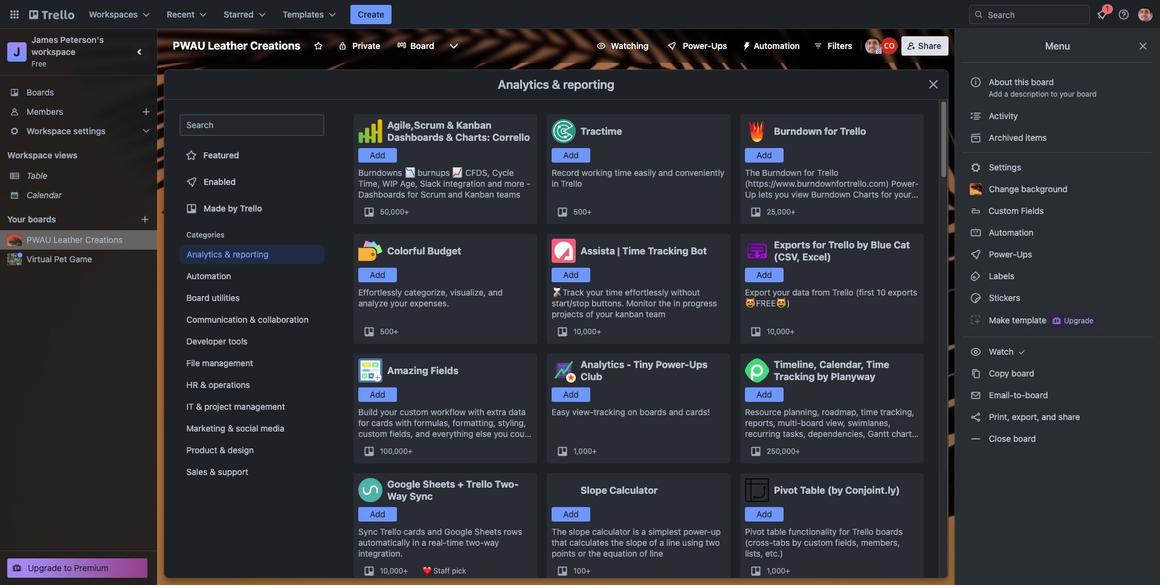 Task type: describe. For each thing, give the bounding box(es) containing it.
sprint.
[[745, 200, 771, 210]]

enabled link
[[180, 170, 325, 194]]

data inside build your custom workflow with extra data for cards with formulas, formatting, styling, custom fields, and everything else you could need.
[[509, 407, 526, 417]]

trello inside export your data from trello (first 10 exports 😻free😻)
[[833, 287, 854, 297]]

your inside effortlessly categorize, visualize, and analyze your expenses.
[[390, 298, 408, 308]]

share
[[1059, 412, 1081, 422]]

description
[[1011, 89, 1049, 99]]

way
[[484, 537, 499, 548]]

and inside effortlessly categorize, visualize, and analyze your expenses.
[[488, 287, 503, 297]]

2 vertical spatial with
[[396, 418, 412, 428]]

(http://scrumfortrello.com/)
[[769, 211, 875, 221]]

500 for colorful budget
[[380, 327, 394, 336]]

marketing & social media
[[187, 423, 285, 433]]

0 vertical spatial table
[[27, 170, 47, 181]]

sm image for automation
[[970, 227, 982, 239]]

add for analytics - tiny power-ups club
[[563, 389, 579, 400]]

+ for timeline, calendar, time tracking by planyway
[[796, 447, 800, 456]]

trello inside pivot table functionality for trello boards (cross-tabs by custom fields, members, lists, etc.)
[[853, 527, 874, 537]]

sales & support
[[187, 467, 249, 477]]

for inside build your custom workflow with extra data for cards with formulas, formatting, styling, custom fields, and everything else you could need.
[[358, 418, 369, 428]]

10,000 + for exports for trello by blue cat (csv, excel)
[[767, 327, 795, 336]]

james peterson's workspace link
[[31, 34, 106, 57]]

dashboards inside burndowns 📉 burnups 📈 cfds, cycle time, wip age, slack integration and more - dashboards for scrum and kanban teams
[[358, 189, 405, 199]]

add button for tractime
[[552, 148, 591, 163]]

fields for custom fields
[[1021, 206, 1044, 216]]

the up equation
[[611, 537, 624, 548]]

& for it & project management link
[[197, 401, 202, 412]]

share
[[919, 41, 942, 51]]

50,000 +
[[380, 207, 409, 216]]

1 horizontal spatial of
[[640, 548, 648, 559]]

1 vertical spatial ups
[[1017, 249, 1033, 259]]

0 vertical spatial slope
[[569, 527, 590, 537]]

1,000 for analytics - tiny power-ups club
[[574, 447, 592, 456]]

- inside analytics - tiny power-ups club
[[627, 359, 631, 370]]

pwau leather creations inside pwau leather creations link
[[27, 235, 123, 245]]

analytics & reporting link
[[180, 245, 325, 264]]

Search text field
[[180, 114, 325, 136]]

on
[[628, 407, 638, 417]]

❤️ staff pick
[[423, 566, 466, 575]]

of for slope calculator
[[650, 537, 658, 548]]

trello inside record working time easily and conveniently in trello
[[561, 178, 582, 189]]

1 vertical spatial burndown
[[763, 167, 802, 178]]

& for sales & support link
[[210, 467, 216, 477]]

export your data from trello (first 10 exports 😻free😻)
[[745, 287, 918, 308]]

power-ups link
[[963, 245, 1153, 264]]

1 vertical spatial slope
[[626, 537, 647, 548]]

1 vertical spatial automation link
[[180, 267, 325, 286]]

bot
[[691, 245, 707, 256]]

task
[[877, 211, 894, 221]]

google inside sync trello cards and google sheets rows automatically in a real-time two-way integration.
[[445, 527, 472, 537]]

corrello
[[493, 132, 530, 143]]

add board image
[[140, 215, 150, 224]]

sm image for watch
[[970, 346, 982, 358]]

your inside the about this board add a description to your board
[[1060, 89, 1075, 99]]

change background
[[987, 184, 1068, 194]]

by right made
[[228, 203, 238, 213]]

add for slope calculator
[[563, 509, 579, 519]]

need.
[[358, 439, 380, 450]]

two
[[706, 537, 720, 548]]

& for 'product & design' link on the left bottom of the page
[[220, 445, 226, 455]]

sm image inside watch link
[[1016, 346, 1029, 358]]

0 vertical spatial reporting
[[563, 77, 615, 91]]

automation inside button
[[754, 41, 800, 51]]

add button for exports for trello by blue cat (csv, excel)
[[745, 268, 784, 282]]

custom inside pivot table functionality for trello boards (cross-tabs by custom fields, members, lists, etc.)
[[804, 537, 833, 548]]

1 vertical spatial power-ups
[[987, 249, 1035, 259]]

private button
[[331, 36, 388, 56]]

primary element
[[0, 0, 1161, 29]]

amazing fields
[[387, 365, 459, 376]]

record
[[552, 167, 580, 178]]

workspace navigation collapse icon image
[[132, 44, 149, 60]]

tracking,
[[881, 407, 915, 417]]

is inside the slope calculator is a simplest power-up that calculates the slope of a line using two points or the equation of line
[[633, 527, 639, 537]]

developer tools
[[187, 336, 248, 346]]

sm image for copy board
[[970, 368, 982, 380]]

print, export, and share link
[[963, 407, 1153, 427]]

charts:
[[456, 132, 490, 143]]

sync inside sync trello cards and google sheets rows automatically in a real-time two-way integration.
[[358, 527, 378, 537]]

recent
[[167, 9, 195, 19]]

board up description
[[1032, 77, 1054, 87]]

dashboards inside agile,scrum & kanban dashboards & charts: corrello
[[387, 132, 444, 143]]

templates button
[[275, 5, 343, 24]]

0 horizontal spatial 10,000 +
[[380, 566, 408, 575]]

view-
[[572, 407, 594, 417]]

charts
[[853, 189, 879, 199]]

by inside timeline, calendar, time tracking by planyway
[[817, 371, 829, 382]]

equation
[[604, 548, 637, 559]]

0 vertical spatial burndown
[[774, 126, 822, 137]]

points
[[552, 548, 576, 559]]

ups inside "button"
[[712, 41, 728, 51]]

boards inside pivot table functionality for trello boards (cross-tabs by custom fields, members, lists, etc.)
[[876, 527, 903, 537]]

1 vertical spatial analytics & reporting
[[187, 249, 269, 259]]

power- inside analytics - tiny power-ups club
[[656, 359, 689, 370]]

calendar
[[776, 439, 809, 450]]

to-
[[1014, 390, 1026, 400]]

archived items
[[987, 132, 1047, 143]]

500 for tractime
[[574, 207, 587, 216]]

your boards with 2 items element
[[7, 212, 122, 227]]

and down integration
[[448, 189, 463, 199]]

0 vertical spatial analytics & reporting
[[498, 77, 615, 91]]

and inside build your custom workflow with extra data for cards with formulas, formatting, styling, custom fields, and everything else you could need.
[[416, 429, 430, 439]]

⌛track
[[552, 287, 584, 297]]

+ inside the google sheets + trello two- way sync
[[458, 479, 464, 490]]

add for burndown for trello
[[757, 150, 772, 160]]

0 horizontal spatial 10,000
[[380, 566, 403, 575]]

slack
[[420, 178, 441, 189]]

cards inside sync trello cards and google sheets rows automatically in a real-time two-way integration.
[[404, 527, 425, 537]]

lets
[[759, 189, 773, 199]]

a left simplest
[[642, 527, 646, 537]]

1 vertical spatial with
[[468, 407, 485, 417]]

add button for agile,scrum & kanban dashboards & charts: corrello
[[358, 148, 397, 163]]

resource planning, roadmap, time tracking, reports, multi-board view, swimlanes, recurring tasks, dependencies, gantt chart, google calendar
[[745, 407, 915, 450]]

amazing
[[387, 365, 429, 376]]

pwau leather creations inside board name text field
[[173, 39, 301, 52]]

tasks,
[[783, 429, 806, 439]]

copy
[[989, 368, 1010, 378]]

100,000 +
[[380, 447, 413, 456]]

by inside pivot table functionality for trello boards (cross-tabs by custom fields, members, lists, etc.)
[[793, 537, 802, 548]]

500 + for tractime
[[574, 207, 592, 216]]

developer
[[187, 336, 227, 346]]

star or unstar board image
[[314, 41, 324, 51]]

1 horizontal spatial automation link
[[963, 223, 1153, 242]]

google inside resource planning, roadmap, time tracking, reports, multi-board view, swimlanes, recurring tasks, dependencies, gantt chart, google calendar
[[745, 439, 773, 450]]

is inside the burndown for trello (https://www.burndownfortrello.com) power- up lets you view burndown charts for your sprint. this is compatible with the scrum for trello (http://scrumfortrello.com/) task estimates system.   screenshots
[[792, 200, 799, 210]]

sm image inside automation button
[[737, 36, 754, 53]]

1 horizontal spatial line
[[667, 537, 680, 548]]

and left cards!
[[669, 407, 684, 417]]

analytics - tiny power-ups club
[[581, 359, 708, 382]]

stickers link
[[963, 288, 1153, 308]]

pivot for pivot table functionality for trello boards (cross-tabs by custom fields, members, lists, etc.)
[[745, 527, 765, 537]]

upgrade for upgrade
[[1065, 316, 1094, 325]]

power-ups inside "button"
[[683, 41, 728, 51]]

analytics inside analytics - tiny power-ups club
[[581, 359, 625, 370]]

Search field
[[984, 5, 1090, 24]]

and down the cycle
[[488, 178, 502, 189]]

a inside sync trello cards and google sheets rows automatically in a real-time two-way integration.
[[422, 537, 426, 548]]

add button for amazing fields
[[358, 387, 397, 402]]

scrum inside burndowns 📉 burnups 📈 cfds, cycle time, wip age, slack integration and more - dashboards for scrum and kanban teams
[[421, 189, 446, 199]]

create
[[358, 9, 385, 19]]

email-to-board
[[987, 390, 1048, 400]]

board utilities link
[[180, 288, 325, 308]]

christina overa (christinaovera) image
[[881, 37, 898, 54]]

views
[[54, 150, 77, 160]]

trello inside the google sheets + trello two- way sync
[[466, 479, 493, 490]]

calendar link
[[27, 189, 150, 201]]

your boards
[[7, 214, 56, 224]]

add button for google sheets + trello two- way sync
[[358, 507, 397, 522]]

board up the print, export, and share
[[1026, 390, 1048, 400]]

10,000 + for assista | time tracking bot
[[574, 327, 601, 336]]

this member is an admin of this board. image
[[876, 49, 882, 54]]

add for agile,scrum & kanban dashboards & charts: corrello
[[370, 150, 386, 160]]

you inside the burndown for trello (https://www.burndownfortrello.com) power- up lets you view burndown charts for your sprint. this is compatible with the scrum for trello (http://scrumfortrello.com/) task estimates system.   screenshots
[[775, 189, 789, 199]]

2 vertical spatial burndown
[[812, 189, 851, 199]]

labels
[[987, 271, 1015, 281]]

by inside exports for trello by blue cat (csv, excel)
[[857, 239, 869, 250]]

⌛track your time effortlessly without start/stop buttons.  monitor the in progress projects of your kanban team
[[552, 287, 717, 319]]

agile,scrum & kanban dashboards & charts: corrello
[[387, 120, 530, 143]]

archived items link
[[963, 128, 1153, 147]]

+ for tractime
[[587, 207, 592, 216]]

add for timeline, calendar, time tracking by planyway
[[757, 389, 772, 400]]

it & project management link
[[180, 397, 325, 417]]

creations inside board name text field
[[250, 39, 301, 52]]

tractime
[[581, 126, 622, 137]]

sheets inside sync trello cards and google sheets rows automatically in a real-time two-way integration.
[[475, 527, 502, 537]]

board up activity 'link'
[[1077, 89, 1097, 99]]

analyze
[[358, 298, 388, 308]]

+ for amazing fields
[[408, 447, 413, 456]]

file
[[187, 358, 200, 368]]

your up buttons.
[[587, 287, 604, 297]]

sm image for make template
[[970, 314, 982, 326]]

1 vertical spatial pwau
[[27, 235, 51, 245]]

buttons.
[[592, 298, 624, 308]]

for inside pivot table functionality for trello boards (cross-tabs by custom fields, members, lists, etc.)
[[839, 527, 850, 537]]

table link
[[27, 170, 150, 182]]

sm image for email-to-board
[[970, 389, 982, 401]]

0 horizontal spatial automation
[[187, 271, 231, 281]]

with inside the burndown for trello (https://www.burndownfortrello.com) power- up lets you view burndown charts for your sprint. this is compatible with the scrum for trello (http://scrumfortrello.com/) task estimates system.   screenshots
[[846, 200, 863, 210]]

templates
[[283, 9, 324, 19]]

add button for timeline, calendar, time tracking by planyway
[[745, 387, 784, 402]]

james peterson (jamespeterson93) image
[[1139, 7, 1153, 22]]

planyway
[[831, 371, 876, 382]]

workspace for workspace views
[[7, 150, 52, 160]]

utilities
[[212, 293, 240, 303]]

settings
[[987, 162, 1022, 172]]

- inside burndowns 📉 burnups 📈 cfds, cycle time, wip age, slack integration and more - dashboards for scrum and kanban teams
[[527, 178, 531, 189]]

0 vertical spatial analytics
[[498, 77, 549, 91]]

two-
[[495, 479, 519, 490]]

1 vertical spatial boards
[[640, 407, 667, 417]]

scrum inside the burndown for trello (https://www.burndownfortrello.com) power- up lets you view burndown charts for your sprint. this is compatible with the scrum for trello (http://scrumfortrello.com/) task estimates system.   screenshots
[[880, 200, 905, 210]]

virtual
[[27, 254, 52, 264]]

start/stop
[[552, 298, 590, 308]]

resource
[[745, 407, 782, 417]]

time inside record working time easily and conveniently in trello
[[615, 167, 632, 178]]

sm image for labels
[[970, 270, 982, 282]]

kanban inside agile,scrum & kanban dashboards & charts: corrello
[[456, 120, 492, 131]]

in inside ⌛track your time effortlessly without start/stop buttons.  monitor the in progress projects of your kanban team
[[674, 298, 681, 308]]

1 vertical spatial reporting
[[233, 249, 269, 259]]

sm image for stickers
[[970, 292, 982, 304]]

template
[[1013, 315, 1047, 325]]

pick
[[452, 566, 466, 575]]

in inside sync trello cards and google sheets rows automatically in a real-time two-way integration.
[[413, 537, 420, 548]]

board up the to-
[[1012, 368, 1035, 378]]

pwau inside board name text field
[[173, 39, 205, 52]]

the inside the burndown for trello (https://www.burndownfortrello.com) power- up lets you view burndown charts for your sprint. this is compatible with the scrum for trello (http://scrumfortrello.com/) task estimates system.   screenshots
[[865, 200, 878, 210]]

add button for pivot table (by conjoint.ly)
[[745, 507, 784, 522]]

+ for exports for trello by blue cat (csv, excel)
[[790, 327, 795, 336]]

search image
[[974, 10, 984, 19]]

+ for slope calculator
[[586, 566, 591, 575]]

project
[[205, 401, 232, 412]]

in inside record working time easily and conveniently in trello
[[552, 178, 559, 189]]

100,000
[[380, 447, 408, 456]]

burnups
[[418, 167, 450, 178]]

add button for slope calculator
[[552, 507, 591, 522]]

pwau leather creations link
[[27, 234, 150, 246]]

lists,
[[745, 548, 763, 559]]

everything
[[432, 429, 474, 439]]

slope calculator
[[581, 485, 658, 496]]

2 horizontal spatial automation
[[987, 227, 1034, 238]]

board utilities
[[187, 293, 240, 303]]

1 vertical spatial table
[[800, 485, 826, 496]]

customize views image
[[448, 40, 460, 52]]

workspaces button
[[82, 5, 157, 24]]

back to home image
[[29, 5, 74, 24]]

a down simplest
[[660, 537, 664, 548]]

1 vertical spatial to
[[64, 563, 72, 573]]

compatible
[[801, 200, 844, 210]]

pivot for pivot table (by conjoint.ly)
[[774, 485, 798, 496]]

file management
[[187, 358, 254, 368]]

Board name text field
[[167, 36, 307, 56]]

trello inside exports for trello by blue cat (csv, excel)
[[829, 239, 855, 250]]

cards!
[[686, 407, 710, 417]]

working
[[582, 167, 613, 178]]

board down "export,"
[[1014, 433, 1036, 444]]

planning,
[[784, 407, 820, 417]]

your down buttons.
[[596, 309, 613, 319]]



Task type: vqa. For each thing, say whether or not it's contained in the screenshot.


Task type: locate. For each thing, give the bounding box(es) containing it.
add button for colorful budget
[[358, 268, 397, 282]]

6 sm image from the top
[[970, 346, 982, 358]]

+ right the need.
[[408, 447, 413, 456]]

archived
[[989, 132, 1024, 143]]

hr & operations link
[[180, 375, 325, 395]]

1 horizontal spatial fields
[[1021, 206, 1044, 216]]

ups inside analytics - tiny power-ups club
[[689, 359, 708, 370]]

this
[[1015, 77, 1029, 87]]

0 horizontal spatial pwau
[[27, 235, 51, 245]]

1,000 + for analytics - tiny power-ups club
[[574, 447, 597, 456]]

1 notification image
[[1095, 7, 1110, 22]]

make
[[989, 315, 1010, 325]]

1 vertical spatial upgrade
[[28, 563, 62, 573]]

of
[[586, 309, 594, 319], [650, 537, 658, 548], [640, 548, 648, 559]]

📈
[[452, 167, 463, 178]]

google inside the google sheets + trello two- way sync
[[387, 479, 421, 490]]

projects
[[552, 309, 584, 319]]

board down 'planning,'
[[801, 418, 824, 428]]

creations up virtual pet game link in the top left of the page
[[85, 235, 123, 245]]

and right 'visualize,' in the left of the page
[[488, 287, 503, 297]]

your right charts at the top right of the page
[[895, 189, 912, 199]]

google down recurring
[[745, 439, 773, 450]]

1 vertical spatial line
[[650, 548, 664, 559]]

sm image for archived items
[[970, 132, 982, 144]]

data left the from
[[793, 287, 810, 297]]

print,
[[989, 412, 1010, 422]]

1 horizontal spatial reporting
[[563, 77, 615, 91]]

25,000
[[767, 207, 791, 216]]

with up formatting,
[[468, 407, 485, 417]]

social
[[236, 423, 259, 433]]

view,
[[826, 418, 846, 428]]

sync inside the google sheets + trello two- way sync
[[410, 491, 433, 502]]

+ for pivot table (by conjoint.ly)
[[786, 566, 790, 575]]

1 vertical spatial management
[[234, 401, 285, 412]]

build
[[358, 407, 378, 417]]

8 sm image from the top
[[970, 433, 982, 445]]

progress
[[683, 298, 717, 308]]

add up burndowns
[[370, 150, 386, 160]]

1 vertical spatial 1,000
[[767, 566, 786, 575]]

the for slope
[[552, 527, 567, 537]]

0 horizontal spatial is
[[633, 527, 639, 537]]

fields, left members,
[[836, 537, 859, 548]]

+ for analytics - tiny power-ups club
[[592, 447, 597, 456]]

1 horizontal spatial you
[[775, 189, 789, 199]]

the inside the slope calculator is a simplest power-up that calculates the slope of a line using two points or the equation of line
[[552, 527, 567, 537]]

monitor
[[627, 298, 657, 308]]

0 vertical spatial automation
[[754, 41, 800, 51]]

1 vertical spatial the
[[552, 527, 567, 537]]

sm image
[[737, 36, 754, 53], [970, 161, 982, 173], [970, 227, 982, 239], [970, 270, 982, 282], [1016, 346, 1029, 358], [970, 368, 982, 380], [970, 389, 982, 401]]

table up calendar
[[27, 170, 47, 181]]

7 sm image from the top
[[970, 411, 982, 423]]

and inside record working time easily and conveniently in trello
[[659, 167, 673, 178]]

add down about
[[989, 89, 1003, 99]]

1 horizontal spatial custom
[[400, 407, 429, 417]]

boards
[[27, 87, 54, 97]]

1 horizontal spatial analytics
[[498, 77, 549, 91]]

&
[[552, 77, 561, 91], [447, 120, 454, 131], [446, 132, 453, 143], [225, 249, 231, 259], [250, 314, 256, 325], [201, 380, 207, 390], [197, 401, 202, 412], [228, 423, 234, 433], [220, 445, 226, 455], [210, 467, 216, 477]]

1 sm image from the top
[[970, 110, 982, 122]]

to up activity 'link'
[[1051, 89, 1058, 99]]

+ down tasks,
[[796, 447, 800, 456]]

fields, inside pivot table functionality for trello boards (cross-tabs by custom fields, members, lists, etc.)
[[836, 537, 859, 548]]

0 horizontal spatial leather
[[53, 235, 83, 245]]

1 horizontal spatial tracking
[[774, 371, 815, 382]]

upgrade inside upgrade to premium link
[[28, 563, 62, 573]]

reporting up board utilities link
[[233, 249, 269, 259]]

sheets inside the google sheets + trello two- way sync
[[423, 479, 455, 490]]

automation link up board utilities link
[[180, 267, 325, 286]]

1 vertical spatial fields
[[431, 365, 459, 376]]

10,000 + down integration.
[[380, 566, 408, 575]]

1 vertical spatial sync
[[358, 527, 378, 537]]

workspace settings
[[27, 126, 106, 136]]

0 vertical spatial in
[[552, 178, 559, 189]]

sheets down everything
[[423, 479, 455, 490]]

and down the formulas, at the left of page
[[416, 429, 430, 439]]

power- inside "button"
[[683, 41, 712, 51]]

you inside build your custom workflow with extra data for cards with formulas, formatting, styling, custom fields, and everything else you could need.
[[494, 429, 508, 439]]

pivot inside pivot table functionality for trello boards (cross-tabs by custom fields, members, lists, etc.)
[[745, 527, 765, 537]]

2 vertical spatial analytics
[[581, 359, 625, 370]]

10,000 for exports for trello by blue cat (csv, excel)
[[767, 327, 790, 336]]

table left (by on the bottom of the page
[[800, 485, 826, 496]]

upgrade for upgrade to premium
[[28, 563, 62, 573]]

0 vertical spatial 1,000 +
[[574, 447, 597, 456]]

of down buttons.
[[586, 309, 594, 319]]

media
[[261, 423, 285, 433]]

add for assista | time tracking bot
[[563, 270, 579, 280]]

custom
[[400, 407, 429, 417], [358, 429, 387, 439], [804, 537, 833, 548]]

add for google sheets + trello two- way sync
[[370, 509, 386, 519]]

0 horizontal spatial reporting
[[233, 249, 269, 259]]

0 horizontal spatial creations
[[85, 235, 123, 245]]

0 vertical spatial boards
[[28, 214, 56, 224]]

sm image inside activity 'link'
[[970, 110, 982, 122]]

watch link
[[963, 342, 1153, 361]]

1 horizontal spatial 10,000
[[574, 327, 597, 336]]

it
[[187, 401, 194, 412]]

pivot table functionality for trello boards (cross-tabs by custom fields, members, lists, etc.)
[[745, 527, 903, 559]]

0 vertical spatial management
[[203, 358, 254, 368]]

board link
[[390, 36, 442, 56]]

it & project management
[[187, 401, 285, 412]]

sm image inside automation link
[[970, 227, 982, 239]]

by right tabs
[[793, 537, 802, 548]]

0 horizontal spatial you
[[494, 429, 508, 439]]

workspace inside dropdown button
[[27, 126, 71, 136]]

sync trello cards and google sheets rows automatically in a real-time two-way integration.
[[358, 527, 522, 559]]

0 horizontal spatial boards
[[28, 214, 56, 224]]

the for burndown
[[745, 167, 760, 178]]

time for calendar,
[[867, 359, 890, 370]]

sync right way
[[410, 491, 433, 502]]

sm image inside settings link
[[970, 161, 982, 173]]

leather
[[208, 39, 248, 52], [53, 235, 83, 245]]

1 horizontal spatial pwau
[[173, 39, 205, 52]]

0 vertical spatial custom
[[400, 407, 429, 417]]

marketing
[[187, 423, 226, 433]]

add up build
[[370, 389, 386, 400]]

the down calculates
[[589, 548, 601, 559]]

1 horizontal spatial scrum
[[880, 200, 905, 210]]

automation button
[[737, 36, 807, 56]]

sales
[[187, 467, 208, 477]]

sm image inside email-to-board link
[[970, 389, 982, 401]]

0 vertical spatial ups
[[712, 41, 728, 51]]

easy
[[552, 407, 570, 417]]

+ left two- on the left bottom
[[458, 479, 464, 490]]

settings
[[73, 126, 106, 136]]

& for analytics & reporting link
[[225, 249, 231, 259]]

integration
[[443, 178, 486, 189]]

premium
[[74, 563, 109, 573]]

upgrade inside upgrade button
[[1065, 316, 1094, 325]]

& for communication & collaboration link
[[250, 314, 256, 325]]

james peterson (jamespeterson93) image
[[865, 37, 882, 54]]

export,
[[1012, 412, 1040, 422]]

boards right on
[[640, 407, 667, 417]]

1 horizontal spatial to
[[1051, 89, 1058, 99]]

add for pivot table (by conjoint.ly)
[[757, 509, 772, 519]]

add button for burndown for trello
[[745, 148, 784, 163]]

1 vertical spatial -
[[627, 359, 631, 370]]

add inside the about this board add a description to your board
[[989, 89, 1003, 99]]

sm image inside copy board link
[[970, 368, 982, 380]]

1,000 for pivot table (by conjoint.ly)
[[767, 566, 786, 575]]

1 vertical spatial tracking
[[774, 371, 815, 382]]

the burndown for trello (https://www.burndownfortrello.com) power- up lets you view burndown charts for your sprint. this is compatible with the scrum for trello (http://scrumfortrello.com/) task estimates system.   screenshots
[[745, 167, 919, 232]]

upgrade to premium
[[28, 563, 109, 573]]

500 down analyze at the bottom of the page
[[380, 327, 394, 336]]

1 vertical spatial in
[[674, 298, 681, 308]]

fields inside custom fields button
[[1021, 206, 1044, 216]]

0 vertical spatial kanban
[[456, 120, 492, 131]]

add button for assista | time tracking bot
[[552, 268, 591, 282]]

& for "marketing & social media" link
[[228, 423, 234, 433]]

print, export, and share
[[987, 412, 1081, 422]]

sm image for activity
[[970, 110, 982, 122]]

2 horizontal spatial 10,000
[[767, 327, 790, 336]]

add up automatically
[[370, 509, 386, 519]]

& inside analytics & reporting link
[[225, 249, 231, 259]]

+ for assista | time tracking bot
[[597, 327, 601, 336]]

create button
[[351, 5, 392, 24]]

& inside 'product & design' link
[[220, 445, 226, 455]]

workspaces
[[89, 9, 138, 19]]

4 sm image from the top
[[970, 292, 982, 304]]

0 vertical spatial fields
[[1021, 206, 1044, 216]]

2 vertical spatial boards
[[876, 527, 903, 537]]

500 down "record"
[[574, 207, 587, 216]]

leather inside board name text field
[[208, 39, 248, 52]]

virtual pet game link
[[27, 253, 150, 265]]

your right build
[[380, 407, 397, 417]]

time
[[615, 167, 632, 178], [606, 287, 623, 297], [861, 407, 878, 417], [447, 537, 464, 548]]

2 vertical spatial of
[[640, 548, 648, 559]]

burndown for trello
[[774, 126, 867, 137]]

+ down age,
[[405, 207, 409, 216]]

in down "record"
[[552, 178, 559, 189]]

time inside sync trello cards and google sheets rows automatically in a real-time two-way integration.
[[447, 537, 464, 548]]

0 horizontal spatial table
[[27, 170, 47, 181]]

extra
[[487, 407, 507, 417]]

conjoint.ly)
[[846, 485, 900, 496]]

tracking down the timeline,
[[774, 371, 815, 382]]

& inside "marketing & social media" link
[[228, 423, 234, 433]]

board for board
[[411, 41, 434, 51]]

1 vertical spatial you
[[494, 429, 508, 439]]

to inside the about this board add a description to your board
[[1051, 89, 1058, 99]]

fields for amazing fields
[[431, 365, 459, 376]]

cards inside build your custom workflow with extra data for cards with formulas, formatting, styling, custom fields, and everything else you could need.
[[372, 418, 393, 428]]

tracking for by
[[774, 371, 815, 382]]

1 horizontal spatial upgrade
[[1065, 316, 1094, 325]]

sm image inside print, export, and share link
[[970, 411, 982, 423]]

in down without
[[674, 298, 681, 308]]

time up planyway
[[867, 359, 890, 370]]

1 vertical spatial custom
[[358, 429, 387, 439]]

1 vertical spatial pwau leather creations
[[27, 235, 123, 245]]

5 sm image from the top
[[970, 314, 982, 326]]

add for amazing fields
[[370, 389, 386, 400]]

sm image for print, export, and share
[[970, 411, 982, 423]]

burndown up (https://www.burndownfortrello.com)
[[774, 126, 822, 137]]

colorful budget
[[387, 245, 462, 256]]

+ for colorful budget
[[394, 327, 398, 336]]

1 horizontal spatial 500
[[574, 207, 587, 216]]

0 horizontal spatial line
[[650, 548, 664, 559]]

workspace for workspace settings
[[27, 126, 71, 136]]

& inside communication & collaboration link
[[250, 314, 256, 325]]

cards up automatically
[[404, 527, 425, 537]]

1,000 down etc.)
[[767, 566, 786, 575]]

+ for burndown for trello
[[791, 207, 796, 216]]

add button up burndowns
[[358, 148, 397, 163]]

add button for analytics - tiny power-ups club
[[552, 387, 591, 402]]

0 vertical spatial to
[[1051, 89, 1058, 99]]

1 horizontal spatial table
[[800, 485, 826, 496]]

sm image for power-ups
[[970, 248, 982, 261]]

trello
[[840, 126, 867, 137], [817, 167, 839, 178], [561, 178, 582, 189], [240, 203, 262, 213], [745, 211, 767, 221], [829, 239, 855, 250], [833, 287, 854, 297], [466, 479, 493, 490], [380, 527, 401, 537], [853, 527, 874, 537]]

upgrade to premium link
[[7, 559, 147, 578]]

1 vertical spatial kanban
[[465, 189, 494, 199]]

1 vertical spatial board
[[187, 293, 210, 303]]

roadmap,
[[822, 407, 859, 417]]

data inside export your data from trello (first 10 exports 😻free😻)
[[793, 287, 810, 297]]

a inside the about this board add a description to your board
[[1005, 89, 1009, 99]]

analytics down categories
[[187, 249, 222, 259]]

3 sm image from the top
[[970, 248, 982, 261]]

without
[[671, 287, 700, 297]]

+ left ❤️
[[403, 566, 408, 575]]

1 horizontal spatial data
[[793, 287, 810, 297]]

virtual pet game
[[27, 254, 92, 264]]

add for tractime
[[563, 150, 579, 160]]

burndown up lets
[[763, 167, 802, 178]]

time for |
[[623, 245, 646, 256]]

upgrade down stickers link
[[1065, 316, 1094, 325]]

0 vertical spatial automation link
[[963, 223, 1153, 242]]

+ down or
[[586, 566, 591, 575]]

25,000 +
[[767, 207, 796, 216]]

add up table
[[757, 509, 772, 519]]

0 vertical spatial the
[[745, 167, 760, 178]]

automatically
[[358, 537, 410, 548]]

a left real-
[[422, 537, 426, 548]]

background
[[1022, 184, 1068, 194]]

add up lets
[[757, 150, 772, 160]]

featured
[[204, 150, 239, 160]]

your inside the burndown for trello (https://www.burndownfortrello.com) power- up lets you view burndown charts for your sprint. this is compatible with the scrum for trello (http://scrumfortrello.com/) task estimates system.   screenshots
[[895, 189, 912, 199]]

support
[[218, 467, 249, 477]]

the inside ⌛track your time effortlessly without start/stop buttons.  monitor the in progress projects of your kanban team
[[659, 298, 672, 308]]

1 vertical spatial workspace
[[7, 150, 52, 160]]

management down hr & operations link on the bottom left
[[234, 401, 285, 412]]

add for exports for trello by blue cat (csv, excel)
[[757, 270, 772, 280]]

0 vertical spatial tracking
[[648, 245, 689, 256]]

google up way
[[387, 479, 421, 490]]

board inside resource planning, roadmap, time tracking, reports, multi-board view, swimlanes, recurring tasks, dependencies, gantt chart, google calendar
[[801, 418, 824, 428]]

1 vertical spatial pivot
[[745, 527, 765, 537]]

scrum down slack
[[421, 189, 446, 199]]

1 horizontal spatial fields,
[[836, 537, 859, 548]]

add button up "resource"
[[745, 387, 784, 402]]

creations inside pwau leather creations link
[[85, 235, 123, 245]]

ups up cards!
[[689, 359, 708, 370]]

+ up the assista
[[587, 207, 592, 216]]

sheets up way
[[475, 527, 502, 537]]

pwau up virtual
[[27, 235, 51, 245]]

slope up calculates
[[569, 527, 590, 537]]

fields, inside build your custom workflow with extra data for cards with formulas, formatting, styling, custom fields, and everything else you could need.
[[390, 429, 413, 439]]

and inside sync trello cards and google sheets rows automatically in a real-time two-way integration.
[[428, 527, 442, 537]]

club
[[581, 371, 603, 382]]

time up buttons.
[[606, 287, 623, 297]]

sm image inside stickers link
[[970, 292, 982, 304]]

|
[[618, 245, 620, 256]]

0 horizontal spatial 1,000 +
[[574, 447, 597, 456]]

of right equation
[[640, 548, 648, 559]]

& inside it & project management link
[[197, 401, 202, 412]]

to left premium
[[64, 563, 72, 573]]

0 vertical spatial sheets
[[423, 479, 455, 490]]

2 sm image from the top
[[970, 132, 982, 144]]

sync up automatically
[[358, 527, 378, 537]]

view
[[792, 189, 809, 199]]

2 horizontal spatial custom
[[804, 537, 833, 548]]

0 horizontal spatial 500
[[380, 327, 394, 336]]

0 horizontal spatial to
[[64, 563, 72, 573]]

your inside build your custom workflow with extra data for cards with formulas, formatting, styling, custom fields, and everything else you could need.
[[380, 407, 397, 417]]

staff
[[434, 566, 450, 575]]

power-
[[684, 527, 711, 537]]

kanban down integration
[[465, 189, 494, 199]]

+ up the amazing
[[394, 327, 398, 336]]

else
[[476, 429, 492, 439]]

workspace
[[27, 126, 71, 136], [7, 150, 52, 160]]

burndown up compatible
[[812, 189, 851, 199]]

time inside resource planning, roadmap, time tracking, reports, multi-board view, swimlanes, recurring tasks, dependencies, gantt chart, google calendar
[[861, 407, 878, 417]]

add button up the export
[[745, 268, 784, 282]]

sm image inside archived items link
[[970, 132, 982, 144]]

the down charts at the top right of the page
[[865, 200, 878, 210]]

pivot down 250,000 +
[[774, 485, 798, 496]]

0 horizontal spatial analytics & reporting
[[187, 249, 269, 259]]

0 horizontal spatial with
[[396, 418, 412, 428]]

the up that
[[552, 527, 567, 537]]

cat
[[894, 239, 910, 250]]

0 vertical spatial 500 +
[[574, 207, 592, 216]]

dashboards down wip
[[358, 189, 405, 199]]

0 horizontal spatial analytics
[[187, 249, 222, 259]]

500
[[574, 207, 587, 216], [380, 327, 394, 336]]

time inside ⌛track your time effortlessly without start/stop buttons.  monitor the in progress projects of your kanban team
[[606, 287, 623, 297]]

1,000 + for pivot table (by conjoint.ly)
[[767, 566, 790, 575]]

styling,
[[498, 418, 526, 428]]

automation left 'filters' button
[[754, 41, 800, 51]]

(cross-
[[745, 537, 773, 548]]

and left share
[[1042, 412, 1057, 422]]

custom up the formulas, at the left of page
[[400, 407, 429, 417]]

time inside timeline, calendar, time tracking by planyway
[[867, 359, 890, 370]]

sm image for close board
[[970, 433, 982, 445]]

sm image for settings
[[970, 161, 982, 173]]

fields
[[1021, 206, 1044, 216], [431, 365, 459, 376]]

1 horizontal spatial with
[[468, 407, 485, 417]]

2 horizontal spatial google
[[745, 439, 773, 450]]

0 horizontal spatial ups
[[689, 359, 708, 370]]

creations down templates
[[250, 39, 301, 52]]

0 horizontal spatial board
[[187, 293, 210, 303]]

add up easy
[[563, 389, 579, 400]]

board inside 'link'
[[411, 41, 434, 51]]

power- inside the burndown for trello (https://www.burndownfortrello.com) power- up lets you view burndown charts for your sprint. this is compatible with the scrum for trello (http://scrumfortrello.com/) task estimates system.   screenshots
[[892, 178, 919, 189]]

500 + for colorful budget
[[380, 327, 398, 336]]

add button up build
[[358, 387, 397, 402]]

add button
[[358, 148, 397, 163], [552, 148, 591, 163], [745, 148, 784, 163], [358, 268, 397, 282], [552, 268, 591, 282], [745, 268, 784, 282], [358, 387, 397, 402], [552, 387, 591, 402], [745, 387, 784, 402], [358, 507, 397, 522], [552, 507, 591, 522], [745, 507, 784, 522]]

add up ⌛track
[[563, 270, 579, 280]]

1 horizontal spatial the
[[745, 167, 760, 178]]

2 vertical spatial ups
[[689, 359, 708, 370]]

of for assista | time tracking bot
[[586, 309, 594, 319]]

menu
[[1046, 41, 1071, 51]]

1 horizontal spatial creations
[[250, 39, 301, 52]]

2 horizontal spatial with
[[846, 200, 863, 210]]

scrum up the task
[[880, 200, 905, 210]]

your inside export your data from trello (first 10 exports 😻free😻)
[[773, 287, 790, 297]]

analytics up corrello
[[498, 77, 549, 91]]

0 vertical spatial you
[[775, 189, 789, 199]]

1 vertical spatial leather
[[53, 235, 83, 245]]

500 + down analyze at the bottom of the page
[[380, 327, 398, 336]]

for
[[825, 126, 838, 137], [804, 167, 815, 178], [408, 189, 419, 199], [882, 189, 892, 199], [907, 200, 918, 210], [813, 239, 826, 250], [358, 418, 369, 428], [839, 527, 850, 537]]

add button up table
[[745, 507, 784, 522]]

tracking inside timeline, calendar, time tracking by planyway
[[774, 371, 815, 382]]

add up "resource"
[[757, 389, 772, 400]]

google up two-
[[445, 527, 472, 537]]

add for colorful budget
[[370, 270, 386, 280]]

a
[[1005, 89, 1009, 99], [642, 527, 646, 537], [422, 537, 426, 548], [660, 537, 664, 548]]

board for board utilities
[[187, 293, 210, 303]]

1 horizontal spatial boards
[[640, 407, 667, 417]]

0 vertical spatial cards
[[372, 418, 393, 428]]

boards down calendar
[[28, 214, 56, 224]]

1 horizontal spatial sync
[[410, 491, 433, 502]]

open information menu image
[[1118, 8, 1130, 21]]

fields right the amazing
[[431, 365, 459, 376]]

easy view-tracking on boards and cards!
[[552, 407, 710, 417]]

1 horizontal spatial google
[[445, 527, 472, 537]]

with
[[846, 200, 863, 210], [468, 407, 485, 417], [396, 418, 412, 428]]

in left real-
[[413, 537, 420, 548]]

kanban inside burndowns 📉 burnups 📈 cfds, cycle time, wip age, slack integration and more - dashboards for scrum and kanban teams
[[465, 189, 494, 199]]

time
[[623, 245, 646, 256], [867, 359, 890, 370]]

peterson's
[[60, 34, 104, 45]]

1 horizontal spatial time
[[867, 359, 890, 370]]

10,000 down projects
[[574, 327, 597, 336]]

- right the more
[[527, 178, 531, 189]]

(by
[[828, 485, 843, 496]]

0 horizontal spatial google
[[387, 479, 421, 490]]

analytics
[[498, 77, 549, 91], [187, 249, 222, 259], [581, 359, 625, 370]]

0 horizontal spatial tracking
[[648, 245, 689, 256]]

2 horizontal spatial 10,000 +
[[767, 327, 795, 336]]

reporting up tractime
[[563, 77, 615, 91]]

tracking for bot
[[648, 245, 689, 256]]

make template
[[987, 315, 1047, 325]]

500 + down working
[[574, 207, 592, 216]]

is
[[792, 200, 799, 210], [633, 527, 639, 537]]

trello inside sync trello cards and google sheets rows automatically in a real-time two-way integration.
[[380, 527, 401, 537]]

0 horizontal spatial 500 +
[[380, 327, 398, 336]]

+ for agile,scrum & kanban dashboards & charts: corrello
[[405, 207, 409, 216]]

0 horizontal spatial pwau leather creations
[[27, 235, 123, 245]]

0 vertical spatial is
[[792, 200, 799, 210]]

0 vertical spatial line
[[667, 537, 680, 548]]

sm image
[[970, 110, 982, 122], [970, 132, 982, 144], [970, 248, 982, 261], [970, 292, 982, 304], [970, 314, 982, 326], [970, 346, 982, 358], [970, 411, 982, 423], [970, 433, 982, 445]]

gantt
[[868, 429, 890, 439]]

1 horizontal spatial 1,000 +
[[767, 566, 790, 575]]

for inside burndowns 📉 burnups 📈 cfds, cycle time, wip age, slack integration and more - dashboards for scrum and kanban teams
[[408, 189, 419, 199]]

add up that
[[563, 509, 579, 519]]

exports for trello by blue cat (csv, excel)
[[774, 239, 910, 262]]

power-ups button
[[659, 36, 735, 56]]

of inside ⌛track your time effortlessly without start/stop buttons.  monitor the in progress projects of your kanban team
[[586, 309, 594, 319]]

boards up members,
[[876, 527, 903, 537]]

1 horizontal spatial automation
[[754, 41, 800, 51]]

with left the formulas, at the left of page
[[396, 418, 412, 428]]

0 vertical spatial dashboards
[[387, 132, 444, 143]]

for inside exports for trello by blue cat (csv, excel)
[[813, 239, 826, 250]]

0 vertical spatial with
[[846, 200, 863, 210]]

& for hr & operations link on the bottom left
[[201, 380, 207, 390]]

sm image inside power-ups link
[[970, 248, 982, 261]]

add button up that
[[552, 507, 591, 522]]

sm image inside watch link
[[970, 346, 982, 358]]

leather inside pwau leather creations link
[[53, 235, 83, 245]]

data
[[793, 287, 810, 297], [509, 407, 526, 417]]

10,000 for assista | time tracking bot
[[574, 327, 597, 336]]

enabled
[[204, 177, 236, 187]]

0 horizontal spatial scrum
[[421, 189, 446, 199]]



